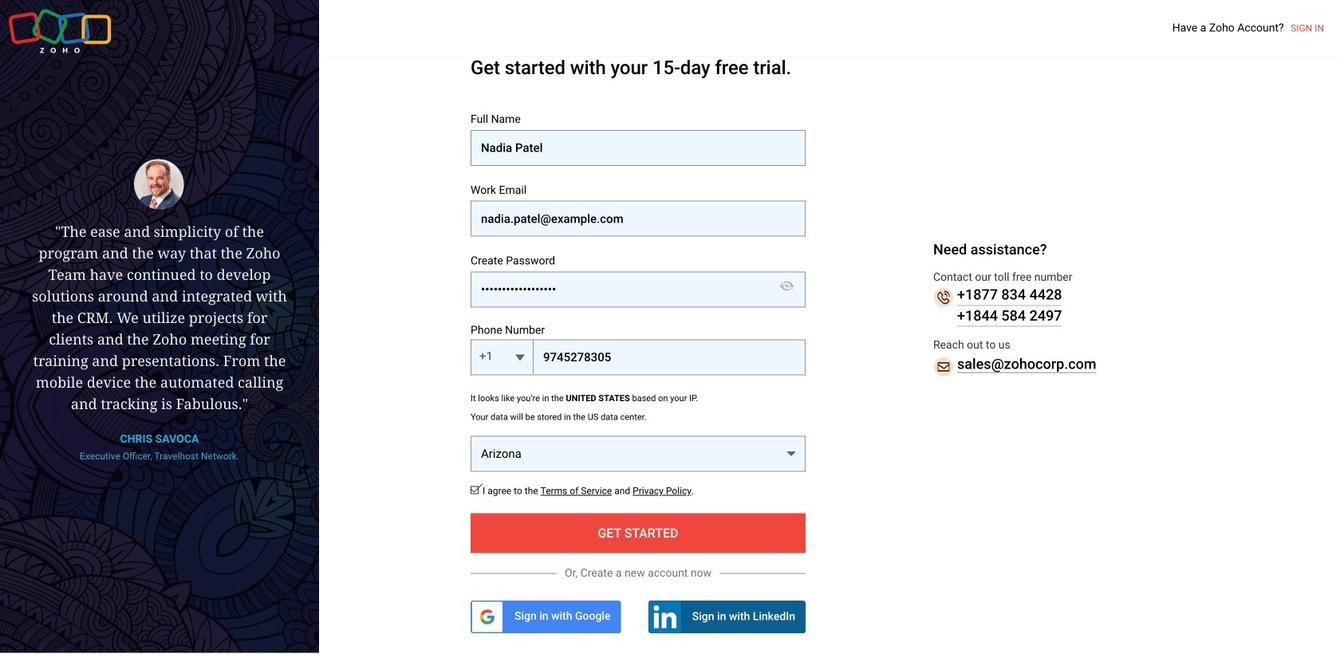 Task type: vqa. For each thing, say whether or not it's contained in the screenshot.
the enter your name text field
yes



Task type: locate. For each thing, give the bounding box(es) containing it.
Enter your name text field
[[471, 130, 806, 166]]

Enter your email email field
[[471, 201, 806, 237]]

Enter your phone number text field
[[471, 340, 806, 375]]

None submit
[[471, 513, 806, 553]]



Task type: describe. For each thing, give the bounding box(es) containing it.
Enter password for your account password field
[[471, 272, 806, 308]]



